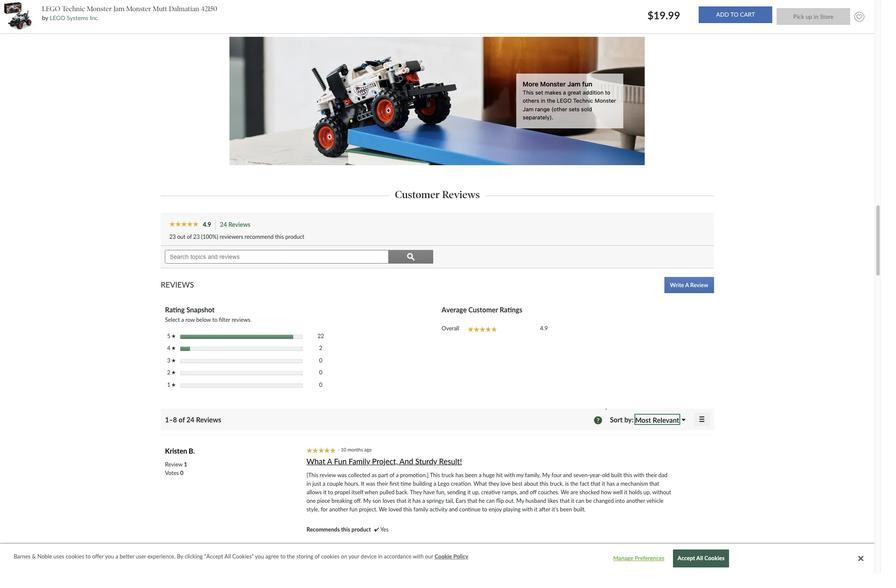 Task type: describe. For each thing, give the bounding box(es) containing it.
result!
[[439, 457, 462, 466]]

about
[[524, 481, 539, 488]]

with up love
[[504, 472, 515, 479]]

0 horizontal spatial customer
[[395, 188, 440, 201]]

truck,
[[550, 481, 564, 488]]

four
[[552, 472, 562, 479]]

accept all cookies button
[[673, 550, 730, 568]]

out.
[[506, 498, 515, 505]]

☆ for 2
[[172, 371, 176, 375]]

have
[[424, 489, 435, 496]]

with inside privacy alert dialog
[[413, 554, 424, 561]]

creation.
[[451, 481, 472, 488]]

[this
[[307, 472, 319, 479]]

1 23 from the left
[[169, 234, 176, 240]]

review
[[165, 461, 183, 468]]

allows
[[307, 489, 322, 496]]

preferences
[[635, 555, 665, 562]]

to right "agree"
[[281, 554, 286, 561]]

are
[[571, 489, 579, 496]]

1 horizontal spatial we
[[561, 489, 570, 496]]

relevant
[[653, 416, 680, 424]]

that right likes in the right of the page
[[560, 498, 570, 505]]

24 reviews
[[220, 221, 251, 228]]

pulled
[[380, 489, 395, 496]]

2 horizontal spatial my
[[543, 472, 551, 479]]

Search topics and reviews text field
[[165, 250, 389, 264]]

easy open box may be used to store parts image
[[400, 545, 489, 574]]

off
[[530, 489, 537, 496]]

a inside button
[[686, 282, 689, 289]]

0 horizontal spatial all
[[225, 554, 231, 561]]

$19.99
[[648, 9, 683, 21]]

snapshot
[[187, 306, 215, 314]]

2 for 2
[[319, 345, 323, 352]]

yes
[[381, 527, 389, 533]]

1–8
[[165, 416, 177, 424]]

a up the first
[[396, 472, 399, 479]]

1 ☆
[[167, 382, 176, 388]]

itself
[[352, 489, 364, 496]]

this up couches.
[[540, 481, 549, 488]]

2 monster from the left
[[126, 5, 151, 13]]

shocked
[[580, 489, 600, 496]]

of right 1–8
[[179, 416, 185, 424]]

2 23 from the left
[[193, 234, 200, 240]]

a inside alert dialog
[[116, 554, 118, 561]]

that down back.
[[397, 498, 407, 505]]

votes
[[165, 470, 179, 477]]

lego technic monster jam monster mutt dalmatian 42150 image
[[4, 2, 34, 31]]

all inside button
[[697, 555, 704, 562]]

it
[[361, 481, 365, 488]]

· 10 months ago
[[339, 447, 374, 453]]

below
[[196, 317, 211, 324]]

and up promotion.]
[[400, 457, 414, 466]]

average customer ratings
[[442, 306, 523, 314]]

ago
[[364, 447, 372, 453]]

by
[[177, 554, 183, 561]]

project.
[[359, 506, 378, 513]]

and up is
[[563, 472, 572, 479]]

tail,
[[446, 498, 455, 505]]

✔
[[375, 527, 379, 533]]

offer
[[92, 554, 104, 561]]

≡
[[699, 414, 705, 425]]

breaking
[[332, 498, 353, 505]]

1 horizontal spatial has
[[456, 472, 464, 479]]

1 up, from the left
[[473, 489, 480, 496]]

that up without
[[650, 481, 660, 488]]

enjoy
[[489, 506, 502, 513]]

part
[[378, 472, 388, 479]]

review 1 votes 0
[[165, 461, 187, 477]]

off.
[[354, 498, 362, 505]]

project,
[[372, 457, 398, 466]]

a down have
[[423, 498, 425, 505]]

policy
[[454, 554, 469, 561]]

kristen b.
[[165, 447, 195, 455]]

0 horizontal spatial their
[[377, 481, 388, 488]]

months
[[348, 447, 363, 453]]

most
[[636, 416, 652, 424]]

write a review button
[[665, 277, 714, 294]]

barnes
[[14, 554, 31, 561]]

fun inside [this review was collected as part of a promotion.] this truck has been a huge hit with my family. my four and seven-year-old built this with their dad in just a couple hours. it was their first time building a lego creation. what they love best about this truck, is the fact that it has a mechanism that allows it to propel itself when pulled back. they have fun, sending it up, creative ramps, and off couches. we are shocked how well it holds up, without one piece breaking off. my son loves that it has a springy tail, ears that he can flip out. my husband likes that it can be changed into another vehicle style, for another fun project. we loved this family activity and continue to enjoy playing with it after it's been built.
[[350, 506, 358, 513]]

style,
[[307, 506, 320, 513]]

creative
[[481, 489, 501, 496]]

cookie policy link
[[435, 553, 469, 562]]

storing
[[297, 554, 313, 561]]

propel
[[335, 489, 350, 496]]

it down husband
[[535, 506, 538, 513]]

write
[[670, 282, 685, 289]]

1 vertical spatial 24
[[187, 416, 195, 424]]

back.
[[396, 489, 409, 496]]

1 horizontal spatial been
[[560, 506, 573, 513]]

mechanism
[[621, 481, 648, 488]]

clicking
[[185, 554, 203, 561]]

barnes & noble uses cookies to offer you a better user experience. by clicking "accept all cookies" you agree to the storing of cookies on your device in accordance with our cookie policy
[[14, 554, 469, 561]]

0 for 3
[[319, 357, 323, 364]]

recommend
[[245, 234, 274, 240]]

0 vertical spatial fun
[[334, 457, 347, 466]]

it down creation.
[[468, 489, 471, 496]]

lego systems inc. link
[[50, 14, 99, 21]]

0 horizontal spatial was
[[337, 472, 347, 479]]

lego
[[438, 481, 450, 488]]

Search topics and reviews search region search field
[[161, 246, 438, 268]]

10
[[341, 447, 347, 453]]

of right out
[[187, 234, 192, 240]]

continue
[[460, 506, 481, 513]]

to left offer
[[86, 554, 91, 561]]

0 vertical spatial 1
[[167, 382, 172, 388]]

a left huge
[[479, 472, 482, 479]]

loved
[[389, 506, 402, 513]]

ears
[[456, 498, 466, 505]]

2 horizontal spatial has
[[607, 481, 615, 488]]

likes
[[548, 498, 559, 505]]

write a review
[[670, 282, 709, 289]]

a right just on the left bottom of the page
[[323, 481, 326, 488]]

0 for 2
[[319, 369, 323, 376]]

0 horizontal spatial another
[[329, 506, 348, 513]]

1 vertical spatial 4.9
[[540, 325, 548, 332]]

family inside [this review was collected as part of a promotion.] this truck has been a huge hit with my family. my four and seven-year-old built this with their dad in just a couple hours. it was their first time building a lego creation. what they love best about this truck, is the fact that it has a mechanism that allows it to propel itself when pulled back. they have fun, sending it up, creative ramps, and off couches. we are shocked how well it holds up, without one piece breaking off. my son loves that it has a springy tail, ears that he can flip out. my husband likes that it can be changed into another vehicle style, for another fun project. we loved this family activity and continue to enjoy playing with it after it's been built.
[[414, 506, 429, 513]]

☆ for 3
[[172, 358, 176, 363]]

fun,
[[437, 489, 446, 496]]

of inside privacy alert dialog
[[315, 554, 320, 561]]

the inside privacy alert dialog
[[287, 554, 295, 561]]

0 horizontal spatial product
[[286, 234, 305, 240]]

that up continue
[[468, 498, 478, 505]]

this up mechanism
[[624, 472, 633, 479]]

3 ☆
[[167, 357, 176, 364]]

to down he
[[482, 506, 488, 513]]

changed
[[594, 498, 614, 505]]

0 horizontal spatial my
[[364, 498, 371, 505]]

1 vertical spatial was
[[366, 481, 376, 488]]

by:
[[625, 416, 634, 424]]

and down 'tail,'
[[449, 506, 458, 513]]

reviewers
[[220, 234, 243, 240]]

ϙ button
[[389, 250, 433, 264]]

time
[[401, 481, 412, 488]]

0 vertical spatial their
[[646, 472, 658, 479]]

2 cookies from the left
[[321, 554, 340, 561]]

be
[[586, 498, 592, 505]]

1 inside review 1 votes 0
[[184, 461, 187, 468]]

your
[[349, 554, 360, 561]]



Task type: locate. For each thing, give the bounding box(es) containing it.
well
[[613, 489, 623, 496]]

is
[[566, 481, 569, 488]]

ϙ
[[407, 253, 415, 261]]

cookies left on
[[321, 554, 340, 561]]

fun down off.
[[350, 506, 358, 513]]

☆ up 4 ☆ on the bottom left of the page
[[172, 334, 176, 338]]

1 vertical spatial what
[[474, 481, 487, 488]]

1 vertical spatial another
[[329, 506, 348, 513]]

huge
[[483, 472, 495, 479]]

1 horizontal spatial what
[[474, 481, 487, 488]]

what inside [this review was collected as part of a promotion.] this truck has been a huge hit with my family. my four and seven-year-old built this with their dad in just a couple hours. it was their first time building a lego creation. what they love best about this truck, is the fact that it has a mechanism that allows it to propel itself when pulled back. they have fun, sending it up, creative ramps, and off couches. we are shocked how well it holds up, without one piece breaking off. my son loves that it has a springy tail, ears that he can flip out. my husband likes that it can be changed into another vehicle style, for another fun project. we loved this family activity and continue to enjoy playing with it after it's been built.
[[474, 481, 487, 488]]

0 vertical spatial product
[[286, 234, 305, 240]]

review right write
[[691, 282, 709, 289]]

son
[[373, 498, 381, 505]]

what a fun family project, and sturdy result!
[[307, 457, 462, 466]]

jam
[[114, 5, 125, 13]]

1 vertical spatial been
[[560, 506, 573, 513]]

1 vertical spatial lego
[[50, 14, 65, 21]]

you
[[105, 554, 114, 561], [255, 554, 264, 561]]

a
[[686, 282, 689, 289], [181, 317, 184, 324], [327, 457, 332, 466], [396, 472, 399, 479], [479, 472, 482, 479], [323, 481, 326, 488], [434, 481, 437, 488], [617, 481, 620, 488], [423, 498, 425, 505], [116, 554, 118, 561]]

it down the they
[[408, 498, 411, 505]]

1 horizontal spatial family
[[414, 506, 429, 513]]

24 right 1–8
[[187, 416, 195, 424]]

0 vertical spatial the
[[571, 481, 579, 488]]

hit
[[497, 472, 503, 479]]

we down is
[[561, 489, 570, 496]]

the inside [this review was collected as part of a promotion.] this truck has been a huge hit with my family. my four and seven-year-old built this with their dad in just a couple hours. it was their first time building a lego creation. what they love best about this truck, is the fact that it has a mechanism that allows it to propel itself when pulled back. they have fun, sending it up, creative ramps, and off couches. we are shocked how well it holds up, without one piece breaking off. my son loves that it has a springy tail, ears that he can flip out. my husband likes that it can be changed into another vehicle style, for another fun project. we loved this family activity and continue to enjoy playing with it after it's been built.
[[571, 481, 579, 488]]

☆ inside 5 ☆
[[172, 334, 176, 338]]

of right storing
[[315, 554, 320, 561]]

manage
[[614, 555, 634, 562]]

0 vertical spatial lego
[[42, 5, 60, 13]]

my
[[543, 472, 551, 479], [364, 498, 371, 505], [517, 498, 525, 505]]

rating snapshot select a row below to filter reviews.
[[165, 306, 252, 324]]

row
[[186, 317, 195, 324]]

0 vertical spatial review
[[691, 282, 709, 289]]

in left just on the left bottom of the page
[[307, 481, 311, 488]]

we
[[561, 489, 570, 496], [379, 506, 387, 513]]

☆ for 1
[[172, 383, 176, 387]]

4 ☆ from the top
[[172, 371, 176, 375]]

year-
[[590, 472, 603, 479]]

1 horizontal spatial all
[[697, 555, 704, 562]]

☆ down 5 ☆
[[172, 346, 176, 351]]

another down holds at right bottom
[[627, 498, 646, 505]]

1 vertical spatial 2
[[167, 369, 172, 376]]

family down springy
[[414, 506, 429, 513]]

4
[[167, 345, 172, 352]]

0 horizontal spatial in
[[307, 481, 311, 488]]

it right the well
[[625, 489, 628, 496]]

was right it
[[366, 481, 376, 488]]

0 vertical spatial 2
[[319, 345, 323, 352]]

☆ for 5
[[172, 334, 176, 338]]

product
[[286, 234, 305, 240], [352, 527, 371, 533]]

0 vertical spatial family
[[349, 457, 370, 466]]

23
[[169, 234, 176, 240], [193, 234, 200, 240]]

a up couple in the left bottom of the page
[[327, 457, 332, 466]]

1 ☆ from the top
[[172, 334, 176, 338]]

▼
[[682, 419, 686, 422]]

all right accept
[[697, 555, 704, 562]]

0 horizontal spatial what
[[307, 457, 326, 466]]

1 horizontal spatial monster
[[126, 5, 151, 13]]

out
[[177, 234, 186, 240]]

0 horizontal spatial cookies
[[66, 554, 84, 561]]

privacy alert dialog
[[0, 545, 875, 574]]

the right is
[[571, 481, 579, 488]]

0 horizontal spatial you
[[105, 554, 114, 561]]

0 horizontal spatial can
[[487, 498, 495, 505]]

[this review was collected as part of a promotion.] this truck has been a huge hit with my family. my four and seven-year-old built this with their dad in just a couple hours. it was their first time building a lego creation. what they love best about this truck, is the fact that it has a mechanism that allows it to propel itself when pulled back. they have fun, sending it up, creative ramps, and off couches. we are shocked how well it holds up, without one piece breaking off. my son loves that it has a springy tail, ears that he can flip out. my husband likes that it can be changed into another vehicle style, for another fun project. we loved this family activity and continue to enjoy playing with it after it's been built.
[[307, 472, 672, 513]]

for
[[321, 506, 328, 513]]

0 horizontal spatial review
[[320, 472, 336, 479]]

can
[[487, 498, 495, 505], [576, 498, 585, 505]]

it up piece
[[323, 489, 327, 496]]

after
[[539, 506, 551, 513]]

0 vertical spatial was
[[337, 472, 347, 479]]

1 horizontal spatial my
[[517, 498, 525, 505]]

built
[[612, 472, 622, 479]]

he
[[479, 498, 485, 505]]

2 vertical spatial has
[[413, 498, 421, 505]]

fun down the ·
[[334, 457, 347, 466]]

☆
[[172, 334, 176, 338], [172, 346, 176, 351], [172, 358, 176, 363], [172, 371, 176, 375], [172, 383, 176, 387]]

that
[[591, 481, 601, 488], [650, 481, 660, 488], [397, 498, 407, 505], [468, 498, 478, 505], [560, 498, 570, 505]]

0 vertical spatial been
[[466, 472, 478, 479]]

product up search topics and reviews search region search field
[[286, 234, 305, 240]]

it down are on the right of the page
[[572, 498, 575, 505]]

review up couple in the left bottom of the page
[[320, 472, 336, 479]]

0 vertical spatial in
[[307, 481, 311, 488]]

? button
[[594, 416, 603, 426]]

1 vertical spatial product
[[352, 527, 371, 533]]

1 horizontal spatial review
[[691, 282, 709, 289]]

a left better
[[116, 554, 118, 561]]

1 horizontal spatial the
[[571, 481, 579, 488]]

customer reviews
[[395, 188, 480, 201]]

1 vertical spatial we
[[379, 506, 387, 513]]

you right offer
[[105, 554, 114, 561]]

can up built.
[[576, 498, 585, 505]]

2 you from the left
[[255, 554, 264, 561]]

5 ☆
[[167, 333, 176, 340]]

their down part
[[377, 481, 388, 488]]

monster right jam on the top left of the page
[[126, 5, 151, 13]]

to left "filter"
[[213, 317, 218, 324]]

a down this
[[434, 481, 437, 488]]

experience.
[[148, 554, 176, 561]]

1 horizontal spatial can
[[576, 498, 585, 505]]

with up mechanism
[[634, 472, 645, 479]]

24 up reviewers
[[220, 221, 227, 228]]

0 vertical spatial has
[[456, 472, 464, 479]]

5 ☆ from the top
[[172, 383, 176, 387]]

0 horizontal spatial we
[[379, 506, 387, 513]]

you left "agree"
[[255, 554, 264, 561]]

can down creative
[[487, 498, 495, 505]]

1 monster from the left
[[87, 5, 112, 13]]

better
[[120, 554, 134, 561]]

the
[[571, 481, 579, 488], [287, 554, 295, 561]]

0 horizontal spatial been
[[466, 472, 478, 479]]

up, up vehicle
[[644, 489, 651, 496]]

1 horizontal spatial product
[[352, 527, 371, 533]]

of right part
[[390, 472, 395, 479]]

0 vertical spatial 4.9
[[203, 221, 211, 228]]

0 vertical spatial we
[[561, 489, 570, 496]]

2 down 22
[[319, 345, 323, 352]]

·
[[339, 447, 340, 453]]

1 you from the left
[[105, 554, 114, 561]]

0 horizontal spatial 2
[[167, 369, 172, 376]]

fact
[[580, 481, 590, 488]]

has up creation.
[[456, 472, 464, 479]]

2 can from the left
[[576, 498, 585, 505]]

built.
[[574, 506, 586, 513]]

in right device
[[378, 554, 383, 561]]

1 vertical spatial their
[[377, 481, 388, 488]]

reviews
[[442, 188, 480, 201], [229, 221, 251, 228], [161, 280, 194, 290], [196, 416, 221, 424]]

1 horizontal spatial another
[[627, 498, 646, 505]]

1 horizontal spatial 23
[[193, 234, 200, 240]]

uses
[[53, 554, 64, 561]]

1 vertical spatial family
[[414, 506, 429, 513]]

1 vertical spatial in
[[378, 554, 383, 561]]

into
[[616, 498, 625, 505]]

0 horizontal spatial family
[[349, 457, 370, 466]]

0 horizontal spatial up,
[[473, 489, 480, 496]]

we down loves
[[379, 506, 387, 513]]

to inside rating snapshot select a row below to filter reviews.
[[213, 317, 218, 324]]

☆ inside 2 ☆
[[172, 371, 176, 375]]

with down husband
[[522, 506, 533, 513]]

building
[[413, 481, 433, 488]]

3 ☆ from the top
[[172, 358, 176, 363]]

add to wishlist image
[[853, 10, 867, 24]]

1 horizontal spatial was
[[366, 481, 376, 488]]

sturdy
[[416, 457, 437, 466]]

been right it's
[[560, 506, 573, 513]]

☆ inside "3 ☆"
[[172, 358, 176, 363]]

lego
[[42, 5, 60, 13], [50, 14, 65, 21]]

activity
[[430, 506, 448, 513]]

1 horizontal spatial customer
[[469, 306, 498, 314]]

☆ inside 1 ☆
[[172, 383, 176, 387]]

their left dad
[[646, 472, 658, 479]]

one
[[307, 498, 316, 505]]

mutt
[[153, 5, 167, 13]]

lego up by
[[42, 5, 60, 13]]

1–8 of 24 reviews
[[165, 416, 225, 424]]

2 down 3
[[167, 369, 172, 376]]

select
[[165, 317, 180, 324]]

my right the out.
[[517, 498, 525, 505]]

2 up, from the left
[[644, 489, 651, 496]]

0 inside review 1 votes 0
[[180, 470, 184, 477]]

1 vertical spatial the
[[287, 554, 295, 561]]

best
[[513, 481, 523, 488]]

pieces and instructions set out image
[[308, 545, 397, 574]]

ratings
[[500, 306, 523, 314]]

1 horizontal spatial their
[[646, 472, 658, 479]]

dad
[[659, 472, 668, 479]]

piece
[[317, 498, 330, 505]]

0 horizontal spatial has
[[413, 498, 421, 505]]

0 vertical spatial customer
[[395, 188, 440, 201]]

reviews.
[[232, 317, 252, 324]]

it down old
[[602, 481, 606, 488]]

☆ up 1 ☆
[[172, 371, 176, 375]]

1 right review
[[184, 461, 187, 468]]

accept all cookies
[[678, 555, 725, 562]]

☆ for 4
[[172, 346, 176, 351]]

in inside [this review was collected as part of a promotion.] this truck has been a huge hit with my family. my four and seven-year-old built this with their dad in just a couple hours. it was their first time building a lego creation. what they love best about this truck, is the fact that it has a mechanism that allows it to propel itself when pulled back. they have fun, sending it up, creative ramps, and off couches. we are shocked how well it holds up, without one piece breaking off. my son loves that it has a springy tail, ears that he can flip out. my husband likes that it can be changed into another vehicle style, for another fun project. we loved this family activity and continue to enjoy playing with it after it's been built.
[[307, 481, 311, 488]]

a left row
[[181, 317, 184, 324]]

this right loved
[[404, 506, 412, 513]]

0 for 1
[[319, 382, 323, 388]]

device
[[361, 554, 377, 561]]

to
[[213, 317, 218, 324], [328, 489, 333, 496], [482, 506, 488, 513], [86, 554, 91, 561], [281, 554, 286, 561]]

kristen
[[165, 447, 187, 455]]

22
[[318, 333, 324, 340]]

manage preferences
[[614, 555, 665, 562]]

1 vertical spatial fun
[[350, 506, 358, 513]]

a up the well
[[617, 481, 620, 488]]

1 can from the left
[[487, 498, 495, 505]]

my up project. on the bottom of the page
[[364, 498, 371, 505]]

☆ down 2 ☆
[[172, 383, 176, 387]]

1 horizontal spatial cookies
[[321, 554, 340, 561]]

1 down 2 ☆
[[167, 382, 172, 388]]

1 vertical spatial review
[[320, 472, 336, 479]]

another down breaking
[[329, 506, 348, 513]]

1 horizontal spatial 24
[[220, 221, 227, 228]]

0 horizontal spatial 4.9
[[203, 221, 211, 228]]

and left off
[[520, 489, 529, 496]]

family down · 10 months ago
[[349, 457, 370, 466]]

0 vertical spatial what
[[307, 457, 326, 466]]

what down huge
[[474, 481, 487, 488]]

☆ up 2 ☆
[[172, 358, 176, 363]]

they
[[410, 489, 422, 496]]

1 horizontal spatial you
[[255, 554, 264, 561]]

what up [this
[[307, 457, 326, 466]]

0 horizontal spatial 24
[[187, 416, 195, 424]]

this up search topics and reviews text box
[[275, 234, 284, 240]]

monster up inc.
[[87, 5, 112, 13]]

product left ✔
[[352, 527, 371, 533]]

with left our
[[413, 554, 424, 561]]

1 horizontal spatial up,
[[644, 489, 651, 496]]

0 horizontal spatial 23
[[169, 234, 176, 240]]

up, up he
[[473, 489, 480, 496]]

was up couple in the left bottom of the page
[[337, 472, 347, 479]]

my
[[517, 472, 524, 479]]

up,
[[473, 489, 480, 496], [644, 489, 651, 496]]

cookies right uses
[[66, 554, 84, 561]]

1 horizontal spatial in
[[378, 554, 383, 561]]

None submit
[[699, 6, 773, 23], [777, 8, 851, 25], [699, 6, 773, 23], [777, 8, 851, 25]]

all right "accept
[[225, 554, 231, 561]]

≡ button
[[695, 413, 710, 427]]

0 vertical spatial 24
[[220, 221, 227, 228]]

has down the they
[[413, 498, 421, 505]]

been up creation.
[[466, 472, 478, 479]]

springy
[[427, 498, 444, 505]]

1 horizontal spatial 1
[[184, 461, 187, 468]]

couple
[[327, 481, 343, 488]]

list containing review
[[165, 461, 187, 478]]

cookie
[[435, 554, 452, 561]]

this
[[275, 234, 284, 240], [624, 472, 633, 479], [540, 481, 549, 488], [404, 506, 412, 513], [341, 527, 350, 533]]

0 horizontal spatial monster
[[87, 5, 112, 13]]

1 vertical spatial has
[[607, 481, 615, 488]]

average
[[442, 306, 467, 314]]

list
[[165, 461, 187, 478]]

a right write
[[686, 282, 689, 289]]

lego right by
[[50, 14, 65, 21]]

1 horizontal spatial 4.9
[[540, 325, 548, 332]]

2 ☆ from the top
[[172, 346, 176, 351]]

5
[[167, 333, 172, 340]]

in inside privacy alert dialog
[[378, 554, 383, 561]]

24
[[220, 221, 227, 228], [187, 416, 195, 424]]

1–8 of 24 reviews alert
[[165, 416, 225, 424]]

review inside [this review was collected as part of a promotion.] this truck has been a huge hit with my family. my four and seven-year-old built this with their dad in just a couple hours. it was their first time building a lego creation. what they love best about this truck, is the fact that it has a mechanism that allows it to propel itself when pulled back. they have fun, sending it up, creative ramps, and off couches. we are shocked how well it holds up, without one piece breaking off. my son loves that it has a springy tail, ears that he can flip out. my husband likes that it can be changed into another vehicle style, for another fun project. we loved this family activity and continue to enjoy playing with it after it's been built.
[[320, 472, 336, 479]]

noble
[[37, 554, 52, 561]]

(100%)
[[201, 234, 218, 240]]

1 vertical spatial customer
[[469, 306, 498, 314]]

1 vertical spatial 1
[[184, 461, 187, 468]]

0 horizontal spatial fun
[[334, 457, 347, 466]]

review inside button
[[691, 282, 709, 289]]

my left four
[[543, 472, 551, 479]]

of inside [this review was collected as part of a promotion.] this truck has been a huge hit with my family. my four and seven-year-old built this with their dad in just a couple hours. it was their first time building a lego creation. what they love best about this truck, is the fact that it has a mechanism that allows it to propel itself when pulled back. they have fun, sending it up, creative ramps, and off couches. we are shocked how well it holds up, without one piece breaking off. my son loves that it has a springy tail, ears that he can flip out. my husband likes that it can be changed into another vehicle style, for another fun project. we loved this family activity and continue to enjoy playing with it after it's been built.
[[390, 472, 395, 479]]

this right recommends
[[341, 527, 350, 533]]

has
[[456, 472, 464, 479], [607, 481, 615, 488], [413, 498, 421, 505]]

truck
[[442, 472, 454, 479]]

dalmatian
[[169, 5, 199, 13]]

0 vertical spatial another
[[627, 498, 646, 505]]

that down year-
[[591, 481, 601, 488]]

23 left (100%) in the left top of the page
[[193, 234, 200, 240]]

the left storing
[[287, 554, 295, 561]]

it's
[[552, 506, 559, 513]]

step by step instructions image
[[583, 545, 672, 574]]

to down couple in the left bottom of the page
[[328, 489, 333, 496]]

23 left out
[[169, 234, 176, 240]]

0 horizontal spatial the
[[287, 554, 295, 561]]

1 horizontal spatial 2
[[319, 345, 323, 352]]

☆ inside 4 ☆
[[172, 346, 176, 351]]

has up the how
[[607, 481, 615, 488]]

our
[[425, 554, 434, 561]]

accordance
[[384, 554, 412, 561]]

0 horizontal spatial 1
[[167, 382, 172, 388]]

1 horizontal spatial fun
[[350, 506, 358, 513]]

2 for 2 ☆
[[167, 369, 172, 376]]

1 cookies from the left
[[66, 554, 84, 561]]

by
[[42, 14, 48, 21]]

seven-
[[574, 472, 590, 479]]

been
[[466, 472, 478, 479], [560, 506, 573, 513]]

first
[[390, 481, 399, 488]]

a inside rating snapshot select a row below to filter reviews.
[[181, 317, 184, 324]]



Task type: vqa. For each thing, say whether or not it's contained in the screenshot.
leftmost WE
yes



